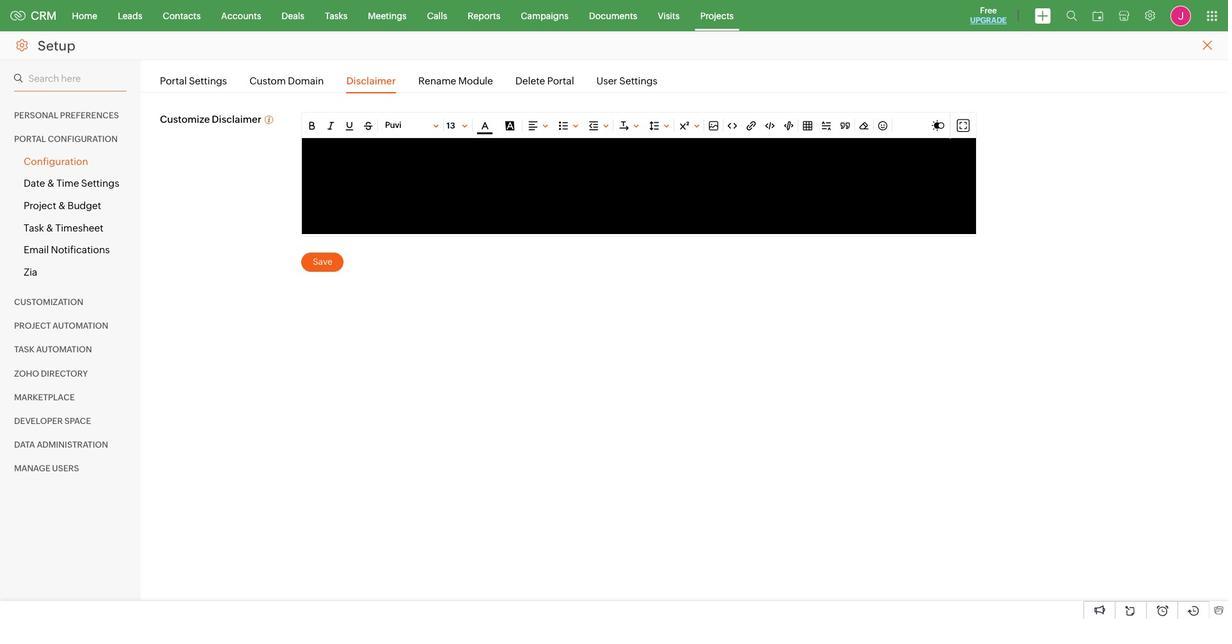 Task type: describe. For each thing, give the bounding box(es) containing it.
contacts
[[163, 11, 201, 21]]

campaigns link
[[511, 0, 579, 31]]

campaigns
[[521, 11, 569, 21]]

home
[[72, 11, 97, 21]]

free upgrade
[[971, 6, 1007, 25]]

upgrade
[[971, 16, 1007, 25]]

documents
[[589, 11, 638, 21]]

contacts link
[[153, 0, 211, 31]]

profile element
[[1164, 0, 1199, 31]]

accounts link
[[211, 0, 272, 31]]

calls
[[427, 11, 448, 21]]

leads
[[118, 11, 142, 21]]

tasks
[[325, 11, 348, 21]]

documents link
[[579, 0, 648, 31]]

profile image
[[1171, 5, 1192, 26]]

projects
[[701, 11, 734, 21]]

leads link
[[108, 0, 153, 31]]



Task type: locate. For each thing, give the bounding box(es) containing it.
search image
[[1067, 10, 1078, 21]]

deals
[[282, 11, 305, 21]]

projects link
[[690, 0, 745, 31]]

tasks link
[[315, 0, 358, 31]]

reports link
[[458, 0, 511, 31]]

search element
[[1059, 0, 1086, 31]]

calls link
[[417, 0, 458, 31]]

calendar image
[[1093, 11, 1104, 21]]

deals link
[[272, 0, 315, 31]]

reports
[[468, 11, 501, 21]]

free
[[981, 6, 998, 15]]

meetings link
[[358, 0, 417, 31]]

accounts
[[221, 11, 261, 21]]

create menu image
[[1036, 8, 1052, 23]]

visits link
[[648, 0, 690, 31]]

home link
[[62, 0, 108, 31]]

visits
[[658, 11, 680, 21]]

crm link
[[10, 9, 57, 22]]

create menu element
[[1028, 0, 1059, 31]]

crm
[[31, 9, 57, 22]]

meetings
[[368, 11, 407, 21]]



Task type: vqa. For each thing, say whether or not it's contained in the screenshot.
Users inside the region
no



